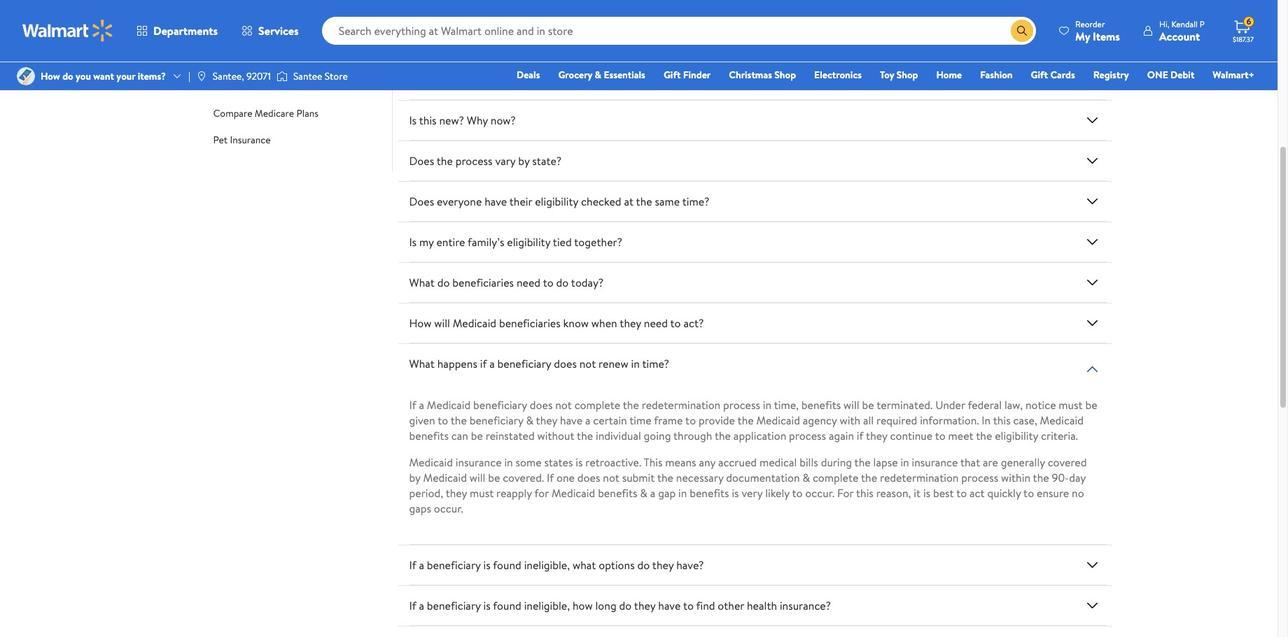 Task type: locate. For each thing, give the bounding box(es) containing it.
if inside the if a medicaid beneficiary does not complete the redetermination process in time, benefits will be terminated. under federal law, notice must be given to the beneficiary & they have a certain time frame to provide the medicaid agency with all required information. in this case, medicaid benefits can be reinstated without the individual going through the application process again if they continue to meet the eligibility criteria.
[[857, 429, 864, 444]]

process left within
[[962, 471, 999, 486]]

to right likely on the bottom right of page
[[792, 486, 803, 502]]

1 horizontal spatial does
[[554, 357, 577, 372]]

do right options
[[638, 558, 650, 574]]

why
[[467, 113, 488, 128]]

must inside the if a medicaid beneficiary does not complete the redetermination process in time, benefits will be terminated. under federal law, notice must be given to the beneficiary & they have a certain time frame to provide the medicaid agency with all required information. in this case, medicaid benefits can be reinstated without the individual going through the application process again if they continue to meet the eligibility criteria.
[[1059, 398, 1083, 413]]

items?
[[138, 69, 166, 83]]

this
[[644, 455, 663, 471]]

1 vertical spatial does
[[530, 398, 553, 413]]

1 horizontal spatial shop
[[897, 68, 918, 82]]

 image
[[17, 67, 35, 85], [277, 69, 288, 83], [196, 71, 207, 82]]

2 does from the top
[[409, 194, 434, 210]]

essentials
[[604, 68, 646, 82]]

insurance
[[230, 133, 271, 147]]

1 horizontal spatial not
[[580, 357, 596, 372]]

they inside medicaid insurance in some states is retroactive. this means any accrued medical bills during the lapse in insurance that are generally covered by medicaid will be covered. if one does not submit the necessary documentation & complete the redetermination process within the 90-day period, they must reapply for medicaid benefits & a gap in benefits is very likely to occur. for this reason, it is best to act quickly to ensure no gaps occur.
[[446, 486, 467, 502]]

family's
[[468, 235, 504, 250]]

grocery & essentials
[[558, 68, 646, 82]]

walmart image
[[22, 20, 113, 42]]

0 horizontal spatial need
[[517, 275, 541, 291]]

1 vertical spatial found
[[493, 599, 522, 614]]

1 horizontal spatial will
[[470, 471, 486, 486]]

grocery
[[558, 68, 593, 82]]

0 horizontal spatial  image
[[17, 67, 35, 85]]

information
[[255, 80, 305, 94]]

ineligible,
[[524, 558, 570, 574], [524, 599, 570, 614]]

1 vertical spatial complete
[[813, 471, 859, 486]]

does down is this new? why now?
[[409, 154, 434, 169]]

0 horizontal spatial shop
[[775, 68, 796, 82]]

time? right renew
[[642, 357, 669, 372]]

0 vertical spatial found
[[493, 558, 522, 574]]

0 vertical spatial ineligible,
[[524, 558, 570, 574]]

2 shop from the left
[[897, 68, 918, 82]]

information.
[[920, 413, 979, 429]]

tied
[[553, 235, 572, 250]]

1 vertical spatial ineligible,
[[524, 599, 570, 614]]

gift for gift cards
[[1031, 68, 1048, 82]]

2 horizontal spatial will
[[844, 398, 860, 413]]

fashion link
[[974, 67, 1019, 83]]

to
[[543, 275, 554, 291], [671, 316, 681, 331], [438, 413, 448, 429], [686, 413, 696, 429], [935, 429, 946, 444], [792, 486, 803, 502], [957, 486, 967, 502], [1024, 486, 1034, 502], [683, 599, 694, 614]]

does
[[409, 154, 434, 169], [409, 194, 434, 210]]

process inside medicaid insurance in some states is retroactive. this means any accrued medical bills during the lapse in insurance that are generally covered by medicaid will be covered. if one does not submit the necessary documentation & complete the redetermination process within the 90-day period, they must reapply for medicaid benefits & a gap in benefits is very likely to occur. for this reason, it is best to act quickly to ensure no gaps occur.
[[962, 471, 999, 486]]

family
[[264, 27, 290, 41]]

have left their
[[485, 194, 507, 210]]

0 horizontal spatial occur.
[[434, 502, 463, 517]]

1 horizontal spatial  image
[[196, 71, 207, 82]]

1 horizontal spatial time?
[[683, 194, 710, 210]]

1 vertical spatial does
[[409, 194, 434, 210]]

to left meet
[[935, 429, 946, 444]]

do left you
[[62, 69, 73, 83]]

1 horizontal spatial insurance
[[912, 455, 958, 471]]

to left act
[[957, 486, 967, 502]]

does up without
[[530, 398, 553, 413]]

1 vertical spatial will
[[844, 398, 860, 413]]

Walmart Site-Wide search field
[[322, 17, 1036, 45]]

to right given
[[438, 413, 448, 429]]

the right through
[[715, 429, 731, 444]]

is this new? why now? image
[[1084, 112, 1101, 129]]

debit
[[1171, 68, 1195, 82]]

1 vertical spatial not
[[555, 398, 572, 413]]

process up application
[[723, 398, 761, 413]]

1 horizontal spatial must
[[1059, 398, 1083, 413]]

will up the happens
[[434, 316, 450, 331]]

items
[[1093, 28, 1120, 44]]

need
[[517, 275, 541, 291], [644, 316, 668, 331]]

my
[[1076, 28, 1090, 44]]

the right "submit"
[[657, 471, 674, 486]]

renewal up 92071
[[255, 53, 290, 67]]

2 horizontal spatial  image
[[277, 69, 288, 83]]

they right period,
[[446, 486, 467, 502]]

0 vertical spatial does
[[409, 154, 434, 169]]

is left new?
[[409, 113, 417, 128]]

2 is from the top
[[409, 235, 417, 250]]

must left the reapply
[[470, 486, 494, 502]]

what up is this new? why now?
[[409, 72, 435, 88]]

1 found from the top
[[493, 558, 522, 574]]

 image right 92071
[[277, 69, 288, 83]]

one
[[557, 471, 575, 486]]

Search search field
[[322, 17, 1036, 45]]

1 what from the top
[[409, 72, 435, 88]]

be right with
[[862, 398, 874, 413]]

in left time,
[[763, 398, 772, 413]]

is left my
[[409, 235, 417, 250]]

account
[[1160, 28, 1200, 44]]

time? for what happens if a beneficiary does not renew in time?
[[642, 357, 669, 372]]

compare medicare plans link
[[213, 105, 319, 120]]

0 horizontal spatial by
[[409, 471, 421, 486]]

what down my
[[409, 275, 435, 291]]

how for how do you want your items?
[[41, 69, 60, 83]]

medicare information link
[[213, 78, 305, 94]]

0 vertical spatial complete
[[575, 398, 621, 413]]

does for does everyone have their eligibility checked at the same time?
[[409, 194, 434, 210]]

redetermination up through
[[642, 398, 721, 413]]

2 horizontal spatial this
[[994, 413, 1011, 429]]

not up without
[[555, 398, 572, 413]]

2 vertical spatial does
[[578, 471, 600, 486]]

2 ineligible, from the top
[[524, 599, 570, 614]]

ineligible, left how
[[524, 599, 570, 614]]

do right long in the left bottom of the page
[[619, 599, 632, 614]]

christmas shop
[[729, 68, 796, 82]]

complete
[[575, 398, 621, 413], [813, 471, 859, 486]]

not left "submit"
[[603, 471, 620, 486]]

to left the act? at right
[[671, 316, 681, 331]]

does for does the process vary by state?
[[409, 154, 434, 169]]

does the process vary by state?
[[409, 154, 562, 169]]

time,
[[774, 398, 799, 413]]

benefits down retroactive.
[[598, 486, 638, 502]]

does left everyone
[[409, 194, 434, 210]]

0 vertical spatial is
[[409, 113, 417, 128]]

medicaid left agency
[[757, 413, 800, 429]]

happens
[[437, 357, 478, 372]]

if a medicaid beneficiary does not complete the redetermination process in time, benefits will be terminated. under federal law, notice must be given to the beneficiary & they have a certain time frame to provide the medicaid agency with all required information. in this case, medicaid benefits can be reinstated without the individual going through the application process again if they continue to meet the eligibility criteria.
[[409, 398, 1098, 444]]

1 horizontal spatial if
[[857, 429, 864, 444]]

together?
[[574, 235, 623, 250]]

submit
[[622, 471, 655, 486]]

do left today?
[[556, 275, 569, 291]]

shop right christmas
[[775, 68, 796, 82]]

1 vertical spatial this
[[994, 413, 1011, 429]]

services button
[[230, 14, 311, 48]]

registry
[[1094, 68, 1129, 82]]

what
[[573, 558, 596, 574]]

be
[[862, 398, 874, 413], [1086, 398, 1098, 413], [471, 429, 483, 444], [488, 471, 500, 486]]

beneficiaries up what happens if a beneficiary does not renew in time?
[[499, 316, 561, 331]]

1 shop from the left
[[775, 68, 796, 82]]

the right meet
[[976, 429, 993, 444]]

toy shop
[[880, 68, 918, 82]]

means
[[665, 455, 696, 471]]

notice
[[1026, 398, 1056, 413]]

complete inside medicaid insurance in some states is retroactive. this means any accrued medical bills during the lapse in insurance that are generally covered by medicaid will be covered. if one does not submit the necessary documentation & complete the redetermination process within the 90-day period, they must reapply for medicaid benefits & a gap in benefits is very likely to occur. for this reason, it is best to act quickly to ensure no gaps occur.
[[813, 471, 859, 486]]

shop for toy shop
[[897, 68, 918, 82]]

how
[[573, 599, 593, 614]]

medicaid up what is medicaid redetermination?
[[409, 37, 465, 56]]

if for if a beneficiary is found ineligible, how long do they have to find other health insurance?
[[409, 599, 416, 614]]

other
[[718, 599, 744, 614]]

your
[[116, 69, 135, 83]]

be left covered.
[[488, 471, 500, 486]]

medicaid up the happens
[[453, 316, 497, 331]]

if for if a beneficiary is found ineligible, what options do they have?
[[409, 558, 416, 574]]

not inside medicaid insurance in some states is retroactive. this means any accrued medical bills during the lapse in insurance that are generally covered by medicaid will be covered. if one does not submit the necessary documentation & complete the redetermination process within the 90-day period, they must reapply for medicaid benefits & a gap in benefits is very likely to occur. for this reason, it is best to act quickly to ensure no gaps occur.
[[603, 471, 620, 486]]

6 $187.37
[[1233, 16, 1254, 44]]

complete up individual in the left bottom of the page
[[575, 398, 621, 413]]

0 horizontal spatial complete
[[575, 398, 621, 413]]

to right frame at the bottom
[[686, 413, 696, 429]]

does
[[554, 357, 577, 372], [530, 398, 553, 413], [578, 471, 600, 486]]

complete inside the if a medicaid beneficiary does not complete the redetermination process in time, benefits will be terminated. under federal law, notice must be given to the beneficiary & they have a certain time frame to provide the medicaid agency with all required information. in this case, medicaid benefits can be reinstated without the individual going through the application process again if they continue to meet the eligibility criteria.
[[575, 398, 621, 413]]

1 vertical spatial time?
[[642, 357, 669, 372]]

one debit
[[1148, 68, 1195, 82]]

1 horizontal spatial have
[[560, 413, 583, 429]]

kendall
[[1172, 18, 1198, 30]]

by up gaps
[[409, 471, 421, 486]]

0 vertical spatial does
[[554, 357, 577, 372]]

1 horizontal spatial renewal
[[468, 37, 519, 56]]

2 horizontal spatial have
[[658, 599, 681, 614]]

need left the act? at right
[[644, 316, 668, 331]]

toy
[[880, 68, 894, 82]]

it
[[914, 486, 921, 502]]

time? right same
[[683, 194, 710, 210]]

state?
[[532, 154, 562, 169]]

gift
[[664, 68, 681, 82], [1031, 68, 1048, 82]]

1 vertical spatial if
[[857, 429, 864, 444]]

1 horizontal spatial redetermination
[[880, 471, 959, 486]]

0 horizontal spatial how
[[41, 69, 60, 83]]

does down how will medicaid beneficiaries know when they need to act?
[[554, 357, 577, 372]]

a inside medicaid insurance in some states is retroactive. this means any accrued medical bills during the lapse in insurance that are generally covered by medicaid will be covered. if one does not submit the necessary documentation & complete the redetermination process within the 90-day period, they must reapply for medicaid benefits & a gap in benefits is very likely to occur. for this reason, it is best to act quickly to ensure no gaps occur.
[[650, 486, 656, 502]]

1 vertical spatial eligibility
[[507, 235, 551, 250]]

this left new?
[[419, 113, 437, 128]]

period,
[[409, 486, 443, 502]]

0 horizontal spatial redetermination
[[642, 398, 721, 413]]

2 horizontal spatial does
[[578, 471, 600, 486]]

complete down "again"
[[813, 471, 859, 486]]

ineligible, for how
[[524, 599, 570, 614]]

to left today?
[[543, 275, 554, 291]]

store
[[325, 69, 348, 83]]

you
[[76, 69, 91, 83]]

shop
[[775, 68, 796, 82], [897, 68, 918, 82]]

if inside medicaid insurance in some states is retroactive. this means any accrued medical bills during the lapse in insurance that are generally covered by medicaid will be covered. if one does not submit the necessary documentation & complete the redetermination process within the 90-day period, they must reapply for medicaid benefits & a gap in benefits is very likely to occur. for this reason, it is best to act quickly to ensure no gaps occur.
[[547, 471, 554, 486]]

0 horizontal spatial must
[[470, 486, 494, 502]]

0 vertical spatial eligibility
[[535, 194, 579, 210]]

gift left cards
[[1031, 68, 1048, 82]]

must inside medicaid insurance in some states is retroactive. this means any accrued medical bills during the lapse in insurance that are generally covered by medicaid will be covered. if one does not submit the necessary documentation & complete the redetermination process within the 90-day period, they must reapply for medicaid benefits & a gap in benefits is very likely to occur. for this reason, it is best to act quickly to ensure no gaps occur.
[[470, 486, 494, 502]]

1 does from the top
[[409, 154, 434, 169]]

1 vertical spatial how
[[409, 316, 432, 331]]

0 vertical spatial if
[[480, 357, 487, 372]]

2 vertical spatial have
[[658, 599, 681, 614]]

1 horizontal spatial this
[[856, 486, 874, 502]]

one
[[1148, 68, 1169, 82]]

1 horizontal spatial how
[[409, 316, 432, 331]]

have?
[[677, 558, 704, 574]]

2 what from the top
[[409, 275, 435, 291]]

checked
[[581, 194, 622, 210]]

this right in
[[994, 413, 1011, 429]]

want
[[93, 69, 114, 83]]

santee store
[[293, 69, 348, 83]]

medicaid up santee,
[[213, 53, 252, 67]]

0 horizontal spatial medicare
[[213, 80, 253, 94]]

medicaid up gaps
[[423, 471, 467, 486]]

medicare up the compare in the top left of the page
[[213, 80, 253, 94]]

0 horizontal spatial not
[[555, 398, 572, 413]]

2 vertical spatial what
[[409, 357, 435, 372]]

0 horizontal spatial time?
[[642, 357, 669, 372]]

process
[[456, 154, 493, 169], [723, 398, 761, 413], [789, 429, 826, 444], [962, 471, 999, 486]]

0 horizontal spatial if
[[480, 357, 487, 372]]

today?
[[571, 275, 604, 291]]

need down is my entire family's eligibility tied together?
[[517, 275, 541, 291]]

shop right the toy
[[897, 68, 918, 82]]

continue
[[890, 429, 933, 444]]

redetermination
[[642, 398, 721, 413], [880, 471, 959, 486]]

gift left 'finder'
[[664, 68, 681, 82]]

by right vary
[[518, 154, 530, 169]]

if right "again"
[[857, 429, 864, 444]]

eligibility inside the if a medicaid beneficiary does not complete the redetermination process in time, benefits will be terminated. under federal law, notice must be given to the beneficiary & they have a certain time frame to provide the medicaid agency with all required information. in this case, medicaid benefits can be reinstated without the individual going through the application process again if they continue to meet the eligibility criteria.
[[995, 429, 1039, 444]]

0 horizontal spatial does
[[530, 398, 553, 413]]

how will medicaid beneficiaries know when they need to act? image
[[1084, 315, 1101, 332]]

medicare down information
[[255, 106, 294, 120]]

1 insurance from the left
[[456, 455, 502, 471]]

0 vertical spatial by
[[518, 154, 530, 169]]

cards
[[1051, 68, 1075, 82]]

finder
[[683, 68, 711, 82]]

0 vertical spatial have
[[485, 194, 507, 210]]

what left the happens
[[409, 357, 435, 372]]

toy shop link
[[874, 67, 925, 83]]

time? for does everyone have their eligibility checked at the same time?
[[683, 194, 710, 210]]

have left find
[[658, 599, 681, 614]]

1 horizontal spatial gift
[[1031, 68, 1048, 82]]

0 vertical spatial must
[[1059, 398, 1083, 413]]

if inside the if a medicaid beneficiary does not complete the redetermination process in time, benefits will be terminated. under federal law, notice must be given to the beneficiary & they have a certain time frame to provide the medicaid agency with all required information. in this case, medicaid benefits can be reinstated without the individual going through the application process again if they continue to meet the eligibility criteria.
[[409, 398, 416, 413]]

2 vertical spatial this
[[856, 486, 874, 502]]

in right lapse at the right bottom of the page
[[901, 455, 909, 471]]

0 horizontal spatial this
[[419, 113, 437, 128]]

can
[[451, 429, 468, 444]]

1 is from the top
[[409, 113, 417, 128]]

1 vertical spatial have
[[560, 413, 583, 429]]

pet
[[213, 133, 228, 147]]

renewal
[[468, 37, 519, 56], [255, 53, 290, 67]]

documentation
[[726, 471, 800, 486]]

 image for santee store
[[277, 69, 288, 83]]

0 vertical spatial what
[[409, 72, 435, 88]]

in right gap on the bottom of the page
[[679, 486, 687, 502]]

best
[[933, 486, 954, 502]]

reorder my items
[[1076, 18, 1120, 44]]

1 ineligible, from the top
[[524, 558, 570, 574]]

1 vertical spatial must
[[470, 486, 494, 502]]

eligibility right their
[[535, 194, 579, 210]]

0 vertical spatial will
[[434, 316, 450, 331]]

they left have?
[[653, 558, 674, 574]]

2 vertical spatial will
[[470, 471, 486, 486]]

2 vertical spatial eligibility
[[995, 429, 1039, 444]]

& left without
[[526, 413, 534, 429]]

search icon image
[[1017, 25, 1028, 36]]

home link
[[930, 67, 969, 83]]

will left the reapply
[[470, 471, 486, 486]]

1 horizontal spatial complete
[[813, 471, 859, 486]]

faqs
[[523, 37, 556, 56]]

1 horizontal spatial occur.
[[806, 486, 835, 502]]

found for what
[[493, 558, 522, 574]]

have left certain at the left bottom
[[560, 413, 583, 429]]

if right the happens
[[480, 357, 487, 372]]

does everyone have their eligibility checked at the same time? image
[[1084, 194, 1101, 210]]

the left lapse at the right bottom of the page
[[855, 455, 871, 471]]

occur. left for
[[806, 486, 835, 502]]

 image for santee, 92071
[[196, 71, 207, 82]]

1 vertical spatial redetermination
[[880, 471, 959, 486]]

1 vertical spatial medicare
[[255, 106, 294, 120]]

pet insurance
[[213, 133, 271, 147]]

0 horizontal spatial insurance
[[456, 455, 502, 471]]

medicaid renewal link
[[213, 52, 290, 67]]

have inside the if a medicaid beneficiary does not complete the redetermination process in time, benefits will be terminated. under federal law, notice must be given to the beneficiary & they have a certain time frame to provide the medicaid agency with all required information. in this case, medicaid benefits can be reinstated without the individual going through the application process again if they continue to meet the eligibility criteria.
[[560, 413, 583, 429]]

through
[[674, 429, 712, 444]]

1 vertical spatial what
[[409, 275, 435, 291]]

2 horizontal spatial not
[[603, 471, 620, 486]]

not left renew
[[580, 357, 596, 372]]

is this new? why now?
[[409, 113, 516, 128]]

3 what from the top
[[409, 357, 435, 372]]

found
[[493, 558, 522, 574], [493, 599, 522, 614]]

electronics link
[[808, 67, 868, 83]]

is
[[437, 72, 445, 88], [576, 455, 583, 471], [732, 486, 739, 502], [924, 486, 931, 502], [484, 558, 491, 574], [484, 599, 491, 614]]

beneficiaries down family's
[[453, 275, 514, 291]]

santee,
[[213, 69, 244, 83]]

compare medicare plans
[[213, 106, 319, 120]]

benefits right time,
[[802, 398, 841, 413]]

0 vertical spatial redetermination
[[642, 398, 721, 413]]

 image right |
[[196, 71, 207, 82]]

insurance up the best
[[912, 455, 958, 471]]

0 horizontal spatial renewal
[[255, 53, 290, 67]]

0 vertical spatial not
[[580, 357, 596, 372]]

the right at at the top left of page
[[636, 194, 652, 210]]

insurance down can
[[456, 455, 502, 471]]

2 found from the top
[[493, 599, 522, 614]]

0 vertical spatial how
[[41, 69, 60, 83]]

1 vertical spatial is
[[409, 235, 417, 250]]

1 gift from the left
[[664, 68, 681, 82]]

benefits down any
[[690, 486, 729, 502]]

renewal for medicaid renewal faqs
[[468, 37, 519, 56]]

does the process vary by state? image
[[1084, 153, 1101, 170]]

1 vertical spatial by
[[409, 471, 421, 486]]

2 vertical spatial not
[[603, 471, 620, 486]]

insurance?
[[780, 599, 831, 614]]

2 gift from the left
[[1031, 68, 1048, 82]]

if
[[409, 398, 416, 413], [547, 471, 554, 486], [409, 558, 416, 574], [409, 599, 416, 614]]

found for how
[[493, 599, 522, 614]]

in
[[982, 413, 991, 429]]

0 vertical spatial need
[[517, 275, 541, 291]]

0 horizontal spatial gift
[[664, 68, 681, 82]]

0 vertical spatial time?
[[683, 194, 710, 210]]

1 horizontal spatial need
[[644, 316, 668, 331]]



Task type: describe. For each thing, give the bounding box(es) containing it.
|
[[188, 69, 190, 83]]

christmas
[[729, 68, 772, 82]]

time
[[630, 413, 652, 429]]

the right for
[[861, 471, 878, 486]]

they right when
[[620, 316, 641, 331]]

everyone
[[437, 194, 482, 210]]

one debit link
[[1141, 67, 1201, 83]]

states
[[544, 455, 573, 471]]

what happens if a beneficiary does not renew in time?
[[409, 357, 669, 372]]

this inside the if a medicaid beneficiary does not complete the redetermination process in time, benefits will be terminated. under federal law, notice must be given to the beneficiary & they have a certain time frame to provide the medicaid agency with all required information. in this case, medicaid benefits can be reinstated without the individual going through the application process again if they continue to meet the eligibility criteria.
[[994, 413, 1011, 429]]

for
[[535, 486, 549, 502]]

for
[[838, 486, 854, 502]]

are
[[983, 455, 999, 471]]

federal
[[968, 398, 1002, 413]]

1 vertical spatial beneficiaries
[[499, 316, 561, 331]]

in right renew
[[631, 357, 640, 372]]

1 horizontal spatial medicare
[[255, 106, 294, 120]]

0 horizontal spatial have
[[485, 194, 507, 210]]

santee, 92071
[[213, 69, 271, 83]]

act
[[970, 486, 985, 502]]

what for what happens if a beneficiary does not renew in time?
[[409, 357, 435, 372]]

medicaid right for
[[552, 486, 595, 502]]

necessary
[[676, 471, 724, 486]]

how will medicaid beneficiaries know when they need to act?
[[409, 316, 704, 331]]

required
[[877, 413, 918, 429]]

the right provide
[[738, 413, 754, 429]]

ineligible, for what
[[524, 558, 570, 574]]

by inside medicaid insurance in some states is retroactive. this means any accrued medical bills during the lapse in insurance that are generally covered by medicaid will be covered. if one does not submit the necessary documentation & complete the redetermination process within the 90-day period, they must reapply for medicaid benefits & a gap in benefits is very likely to occur. for this reason, it is best to act quickly to ensure no gaps occur.
[[409, 471, 421, 486]]

process up "bills"
[[789, 429, 826, 444]]

lapse
[[874, 455, 898, 471]]

what happens if a beneficiary does not renew in time? image
[[1084, 362, 1101, 378]]

they right long in the left bottom of the page
[[634, 599, 656, 614]]

medicaid up can
[[427, 398, 471, 413]]

agency
[[803, 413, 837, 429]]

redetermination inside medicaid insurance in some states is retroactive. this means any accrued medical bills during the lapse in insurance that are generally covered by medicaid will be covered. if one does not submit the necessary documentation & complete the redetermination process within the 90-day period, they must reapply for medicaid benefits & a gap in benefits is very likely to occur. for this reason, it is best to act quickly to ensure no gaps occur.
[[880, 471, 959, 486]]

benefits left can
[[409, 429, 449, 444]]

this inside medicaid insurance in some states is retroactive. this means any accrued medical bills during the lapse in insurance that are generally covered by medicaid will be covered. if one does not submit the necessary documentation & complete the redetermination process within the 90-day period, they must reapply for medicaid benefits & a gap in benefits is very likely to occur. for this reason, it is best to act quickly to ensure no gaps occur.
[[856, 486, 874, 502]]

 image for how do you want your items?
[[17, 67, 35, 85]]

individual
[[596, 429, 641, 444]]

pet insurance link
[[213, 132, 271, 147]]

covered
[[1048, 455, 1087, 471]]

redetermination inside the if a medicaid beneficiary does not complete the redetermination process in time, benefits will be terminated. under federal law, notice must be given to the beneficiary & they have a certain time frame to provide the medicaid agency with all required information. in this case, medicaid benefits can be reinstated without the individual going through the application process again if they continue to meet the eligibility criteria.
[[642, 398, 721, 413]]

their
[[510, 194, 532, 210]]

what for what do beneficiaries need to do today?
[[409, 275, 435, 291]]

accrued
[[718, 455, 757, 471]]

new?
[[439, 113, 464, 128]]

not inside the if a medicaid beneficiary does not complete the redetermination process in time, benefits will be terminated. under federal law, notice must be given to the beneficiary & they have a certain time frame to provide the medicaid agency with all required information. in this case, medicaid benefits can be reinstated without the individual going through the application process again if they continue to meet the eligibility criteria.
[[555, 398, 572, 413]]

again
[[829, 429, 854, 444]]

any
[[699, 455, 716, 471]]

criteria.
[[1041, 429, 1078, 444]]

& left family
[[256, 27, 262, 41]]

to left find
[[683, 599, 694, 614]]

0 horizontal spatial will
[[434, 316, 450, 331]]

plans
[[297, 106, 319, 120]]

departments
[[153, 23, 218, 39]]

& right grocery
[[595, 68, 602, 82]]

is for is my entire family's eligibility tied together?
[[409, 235, 417, 250]]

reapply
[[497, 486, 532, 502]]

medicaid down medicaid renewal faqs
[[447, 72, 491, 88]]

gift for gift finder
[[664, 68, 681, 82]]

what do beneficiaries need to do today?
[[409, 275, 604, 291]]

long
[[596, 599, 617, 614]]

how do you want your items?
[[41, 69, 166, 83]]

certain
[[593, 413, 627, 429]]

medicaid renewal
[[213, 53, 290, 67]]

medicaid right the case,
[[1040, 413, 1084, 429]]

p
[[1200, 18, 1205, 30]]

in inside the if a medicaid beneficiary does not complete the redetermination process in time, benefits will be terminated. under federal law, notice must be given to the beneficiary & they have a certain time frame to provide the medicaid agency with all required information. in this case, medicaid benefits can be reinstated without the individual going through the application process again if they continue to meet the eligibility criteria.
[[763, 398, 772, 413]]

1 vertical spatial need
[[644, 316, 668, 331]]

& left gap on the bottom of the page
[[640, 486, 648, 502]]

the up individual in the left bottom of the page
[[623, 398, 639, 413]]

is my entire family's eligibility tied together? image
[[1084, 234, 1101, 251]]

does inside the if a medicaid beneficiary does not complete the redetermination process in time, benefits will be terminated. under federal law, notice must be given to the beneficiary & they have a certain time frame to provide the medicaid agency with all required information. in this case, medicaid benefits can be reinstated without the individual going through the application process again if they continue to meet the eligibility criteria.
[[530, 398, 553, 413]]

to left ensure
[[1024, 486, 1034, 502]]

does everyone have their eligibility checked at the same time?
[[409, 194, 710, 210]]

shop for christmas shop
[[775, 68, 796, 82]]

medicaid up period,
[[409, 455, 453, 471]]

retroactive.
[[586, 455, 642, 471]]

redetermination?
[[494, 72, 578, 88]]

medicaid insurance in some states is retroactive. this means any accrued medical bills during the lapse in insurance that are generally covered by medicaid will be covered. if one does not submit the necessary documentation & complete the redetermination process within the 90-day period, they must reapply for medicaid benefits & a gap in benefits is very likely to occur. for this reason, it is best to act quickly to ensure no gaps occur.
[[409, 455, 1087, 517]]

0 vertical spatial this
[[419, 113, 437, 128]]

be inside medicaid insurance in some states is retroactive. this means any accrued medical bills during the lapse in insurance that are generally covered by medicaid will be covered. if one does not submit the necessary documentation & complete the redetermination process within the 90-day period, they must reapply for medicaid benefits & a gap in benefits is very likely to occur. for this reason, it is best to act quickly to ensure no gaps occur.
[[488, 471, 500, 486]]

gaps
[[409, 502, 431, 517]]

eligibility for checked
[[535, 194, 579, 210]]

6
[[1247, 16, 1252, 27]]

reorder
[[1076, 18, 1105, 30]]

if a beneficiary is found ineligible, how long do they have to find other health insurance? image
[[1084, 598, 1101, 615]]

health
[[747, 599, 777, 614]]

gift cards link
[[1025, 67, 1082, 83]]

what do beneficiaries need to do today? image
[[1084, 275, 1101, 292]]

individual & family plans link
[[213, 25, 314, 41]]

they up lapse at the right bottom of the page
[[866, 429, 888, 444]]

know
[[563, 316, 589, 331]]

the down new?
[[437, 154, 453, 169]]

the right without
[[577, 429, 593, 444]]

2 insurance from the left
[[912, 455, 958, 471]]

they right the 'reinstated'
[[536, 413, 558, 429]]

if for if a medicaid beneficiary does not complete the redetermination process in time, benefits will be terminated. under federal law, notice must be given to the beneficiary & they have a certain time frame to provide the medicaid agency with all required information. in this case, medicaid benefits can be reinstated without the individual going through the application process again if they continue to meet the eligibility criteria.
[[409, 398, 416, 413]]

individual & family plans
[[213, 27, 314, 41]]

electronics
[[814, 68, 862, 82]]

given
[[409, 413, 435, 429]]

the left 90-
[[1033, 471, 1049, 486]]

medicaid renewal faqs
[[409, 37, 556, 56]]

all
[[863, 413, 874, 429]]

deals
[[517, 68, 540, 82]]

do down entire
[[437, 275, 450, 291]]

does inside medicaid insurance in some states is retroactive. this means any accrued medical bills during the lapse in insurance that are generally covered by medicaid will be covered. if one does not submit the necessary documentation & complete the redetermination process within the 90-day period, they must reapply for medicaid benefits & a gap in benefits is very likely to occur. for this reason, it is best to act quickly to ensure no gaps occur.
[[578, 471, 600, 486]]

& inside the if a medicaid beneficiary does not complete the redetermination process in time, benefits will be terminated. under federal law, notice must be given to the beneficiary & they have a certain time frame to provide the medicaid agency with all required information. in this case, medicaid benefits can be reinstated without the individual going through the application process again if they continue to meet the eligibility criteria.
[[526, 413, 534, 429]]

plans
[[292, 27, 314, 41]]

process left vary
[[456, 154, 493, 169]]

provide
[[699, 413, 735, 429]]

0 vertical spatial medicare
[[213, 80, 253, 94]]

is for is this new? why now?
[[409, 113, 417, 128]]

if a beneficiary is found ineligible, what options do they have? image
[[1084, 558, 1101, 574]]

90-
[[1052, 471, 1069, 486]]

now?
[[491, 113, 516, 128]]

how for how will medicaid beneficiaries know when they need to act?
[[409, 316, 432, 331]]

going
[[644, 429, 671, 444]]

services
[[258, 23, 299, 39]]

grocery & essentials link
[[552, 67, 652, 83]]

during
[[821, 455, 852, 471]]

be down what happens if a beneficiary does not renew in time? image
[[1086, 398, 1098, 413]]

1 horizontal spatial by
[[518, 154, 530, 169]]

some
[[516, 455, 542, 471]]

in left the some
[[504, 455, 513, 471]]

92071
[[247, 69, 271, 83]]

will inside medicaid insurance in some states is retroactive. this means any accrued medical bills during the lapse in insurance that are generally covered by medicaid will be covered. if one does not submit the necessary documentation & complete the redetermination process within the 90-day period, they must reapply for medicaid benefits & a gap in benefits is very likely to occur. for this reason, it is best to act quickly to ensure no gaps occur.
[[470, 471, 486, 486]]

very
[[742, 486, 763, 502]]

eligibility for tied
[[507, 235, 551, 250]]

what for what is medicaid redetermination?
[[409, 72, 435, 88]]

registry link
[[1087, 67, 1136, 83]]

0 vertical spatial beneficiaries
[[453, 275, 514, 291]]

be right can
[[471, 429, 483, 444]]

the right given
[[451, 413, 467, 429]]

will inside the if a medicaid beneficiary does not complete the redetermination process in time, benefits will be terminated. under federal law, notice must be given to the beneficiary & they have a certain time frame to provide the medicaid agency with all required information. in this case, medicaid benefits can be reinstated without the individual going through the application process again if they continue to meet the eligibility criteria.
[[844, 398, 860, 413]]

santee
[[293, 69, 322, 83]]

if a beneficiary is found ineligible, what options do they have?
[[409, 558, 704, 574]]

& right medical in the right bottom of the page
[[803, 471, 810, 486]]

renewal for medicaid renewal
[[255, 53, 290, 67]]

law,
[[1005, 398, 1023, 413]]

application
[[734, 429, 787, 444]]



Task type: vqa. For each thing, say whether or not it's contained in the screenshot.
this to the left
yes



